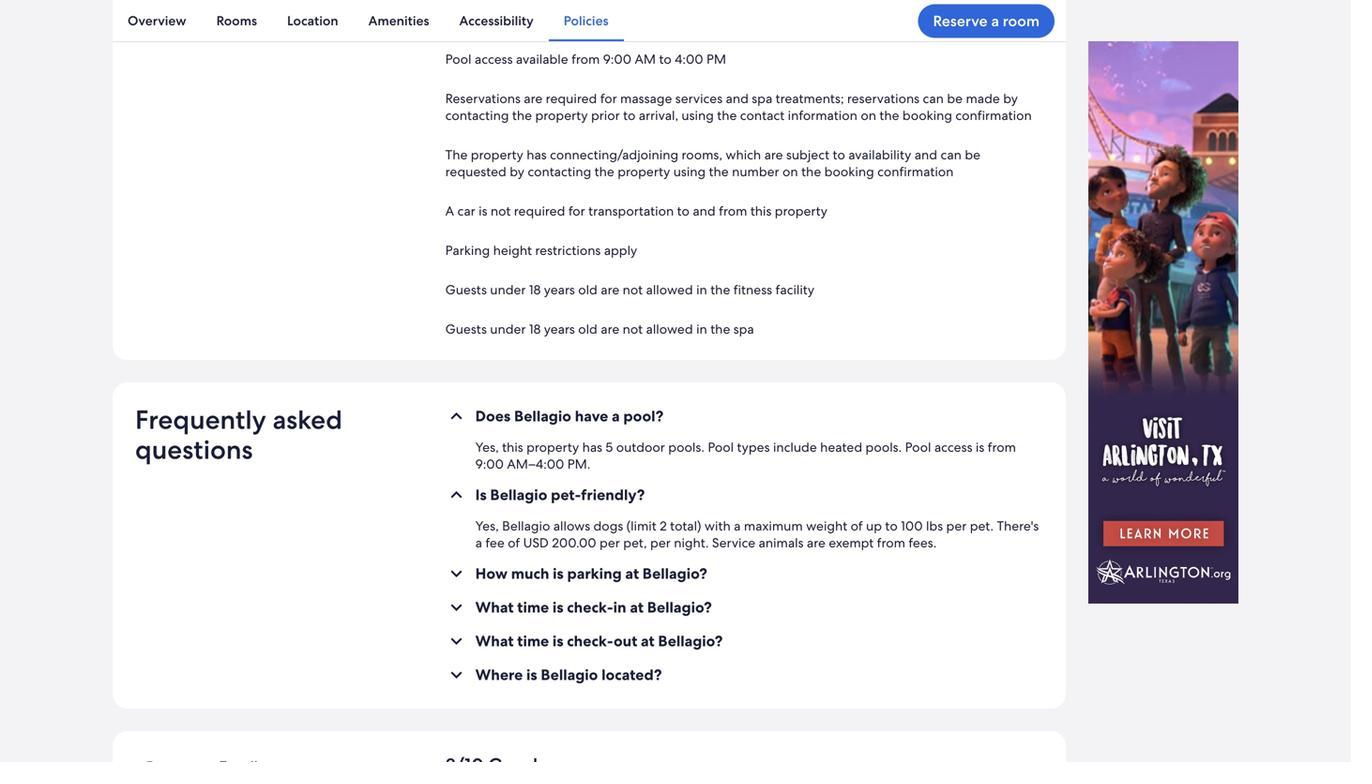 Task type: locate. For each thing, give the bounding box(es) containing it.
1 vertical spatial guests
[[445, 321, 487, 338]]

0 vertical spatial contacting
[[445, 107, 509, 124]]

contacting up the
[[445, 107, 509, 124]]

using left the which on the right of the page
[[673, 163, 706, 180]]

this down does
[[502, 439, 523, 456]]

0 vertical spatial booking
[[903, 107, 952, 124]]

is for how much is parking at bellagio?
[[553, 564, 564, 584]]

property left prior
[[535, 107, 588, 124]]

1 horizontal spatial by
[[1003, 90, 1018, 107]]

bellagio left the allows
[[502, 518, 550, 535]]

a
[[991, 11, 999, 31], [612, 407, 620, 426], [734, 518, 741, 535], [475, 535, 482, 552]]

1 allowed from the top
[[646, 281, 693, 298]]

what for what time is check-out at bellagio?
[[475, 632, 514, 652]]

time for what time is check-in at bellagio?
[[517, 598, 549, 618]]

property down does bellagio have a pool?
[[526, 439, 579, 456]]

0 horizontal spatial booking
[[824, 163, 874, 180]]

spa left treatments;
[[752, 90, 772, 107]]

0 vertical spatial by
[[1003, 90, 1018, 107]]

0 vertical spatial old
[[578, 281, 597, 298]]

2 what from the top
[[475, 632, 514, 652]]

using right arrival,
[[682, 107, 714, 124]]

1 vertical spatial contacting
[[528, 163, 591, 180]]

not down the guests under 18 years old are not allowed in the fitness facility
[[623, 321, 643, 338]]

are right the which on the right of the page
[[764, 146, 783, 163]]

per
[[946, 518, 967, 535], [600, 535, 620, 552], [650, 535, 671, 552]]

a left 'room'
[[991, 11, 999, 31]]

2 horizontal spatial pool
[[905, 439, 931, 456]]

2 vertical spatial at
[[641, 632, 655, 652]]

0 horizontal spatial pools.
[[668, 439, 705, 456]]

1 vertical spatial by
[[510, 163, 524, 180]]

0 vertical spatial be
[[947, 90, 963, 107]]

1 vertical spatial years
[[544, 321, 575, 338]]

yes, inside yes, bellagio allows dogs (limit 2 total) with a maximum weight of up to 100 lbs per pet. there's a fee of usd 200.00 per pet, per night. service animals are exempt from fees.
[[475, 518, 499, 535]]

on up availability
[[861, 107, 876, 124]]

booking down information
[[824, 163, 874, 180]]

contacting
[[445, 107, 509, 124], [528, 163, 591, 180]]

has left 5
[[582, 439, 602, 456]]

0 vertical spatial under
[[490, 281, 526, 298]]

am–4:00
[[507, 456, 564, 473]]

to right up
[[885, 518, 898, 535]]

reservations
[[445, 90, 521, 107]]

0 horizontal spatial and
[[693, 203, 716, 219]]

0 vertical spatial this
[[750, 203, 772, 219]]

per left pet,
[[600, 535, 620, 552]]

under for guests under 18 years old are not allowed in the spa
[[490, 321, 526, 338]]

has right requested
[[527, 146, 547, 163]]

2 years from the top
[[544, 321, 575, 338]]

0 horizontal spatial of
[[508, 535, 520, 552]]

night.
[[674, 535, 709, 552]]

1 horizontal spatial be
[[965, 146, 980, 163]]

0 vertical spatial required
[[546, 90, 597, 107]]

0 vertical spatial in
[[696, 281, 707, 298]]

on inside reservations are required for massage services and spa treatments; reservations can be made by contacting the property prior to arrival, using the contact information on the booking confirmation
[[861, 107, 876, 124]]

1 vertical spatial in
[[696, 321, 707, 338]]

0 horizontal spatial on
[[783, 163, 798, 180]]

allowed for fitness
[[646, 281, 693, 298]]

2 allowed from the top
[[646, 321, 693, 338]]

to inside reservations are required for massage services and spa treatments; reservations can be made by contacting the property prior to arrival, using the contact information on the booking confirmation
[[623, 107, 636, 124]]

from up there's
[[988, 439, 1016, 456]]

does
[[475, 407, 511, 426]]

pools. right outdoor at the bottom left of the page
[[668, 439, 705, 456]]

0 vertical spatial years
[[544, 281, 575, 298]]

0 vertical spatial spa
[[752, 90, 772, 107]]

0 vertical spatial time
[[517, 598, 549, 618]]

1 horizontal spatial for
[[600, 90, 617, 107]]

subject
[[786, 146, 830, 163]]

1 vertical spatial what
[[475, 632, 514, 652]]

a right with
[[734, 518, 741, 535]]

guests for guests under 18 years old are not allowed in the fitness facility
[[445, 281, 487, 298]]

maximum
[[744, 518, 803, 535]]

by inside the property has connecting/adjoining rooms, which are subject to availability and can be requested by contacting the property using the number on the booking confirmation
[[510, 163, 524, 180]]

1 vertical spatial allowed
[[646, 321, 693, 338]]

at down pet,
[[625, 564, 639, 584]]

has
[[527, 146, 547, 163], [582, 439, 602, 456]]

this inside yes, this property has 5 outdoor pools. pool types include heated pools. pool access is from 9:00 am–4:00 pm.
[[502, 439, 523, 456]]

check-
[[567, 598, 613, 618], [567, 632, 614, 652]]

for left massage
[[600, 90, 617, 107]]

property down subject
[[775, 203, 827, 219]]

1 horizontal spatial contacting
[[528, 163, 591, 180]]

where
[[475, 666, 523, 685]]

access up lbs
[[934, 439, 972, 456]]

0 vertical spatial 18
[[529, 281, 541, 298]]

1 vertical spatial can
[[941, 146, 962, 163]]

by
[[1003, 90, 1018, 107], [510, 163, 524, 180]]

is right car
[[479, 203, 487, 219]]

bellagio?
[[642, 564, 707, 584], [647, 598, 712, 618], [658, 632, 723, 652]]

per right lbs
[[946, 518, 967, 535]]

1 vertical spatial and
[[914, 146, 937, 163]]

2 vertical spatial not
[[623, 321, 643, 338]]

is up pet.
[[976, 439, 984, 456]]

0 vertical spatial check-
[[567, 598, 613, 618]]

0 vertical spatial access
[[475, 51, 513, 67]]

1 vertical spatial old
[[578, 321, 597, 338]]

0 vertical spatial has
[[527, 146, 547, 163]]

and right availability
[[914, 146, 937, 163]]

located?
[[601, 666, 662, 685]]

1 check- from the top
[[567, 598, 613, 618]]

2 check- from the top
[[567, 632, 614, 652]]

1 18 from the top
[[529, 281, 541, 298]]

pm.
[[567, 456, 590, 473]]

1 time from the top
[[517, 598, 549, 618]]

in
[[696, 281, 707, 298], [696, 321, 707, 338], [613, 598, 626, 618]]

per right pet,
[[650, 535, 671, 552]]

up
[[866, 518, 882, 535]]

1 vertical spatial 9:00
[[475, 456, 504, 473]]

exempt
[[829, 535, 874, 552]]

check- down the what time is check-in at bellagio?
[[567, 632, 614, 652]]

1 horizontal spatial and
[[726, 90, 749, 107]]

pool right heated on the bottom
[[905, 439, 931, 456]]

18 for guests under 18 years old are not allowed in the fitness facility
[[529, 281, 541, 298]]

is
[[479, 203, 487, 219], [976, 439, 984, 456], [553, 564, 564, 584], [553, 598, 563, 618], [553, 632, 563, 652], [526, 666, 537, 685]]

frequently
[[135, 403, 266, 437]]

1 horizontal spatial on
[[861, 107, 876, 124]]

0 horizontal spatial for
[[568, 203, 585, 219]]

confirmation
[[956, 107, 1032, 124], [877, 163, 954, 180]]

bellagio for is
[[490, 485, 547, 505]]

check- down how much is parking at bellagio? at bottom
[[567, 598, 613, 618]]

how
[[475, 564, 508, 584]]

bellagio down am–4:00
[[490, 485, 547, 505]]

required inside reservations are required for massage services and spa treatments; reservations can be made by contacting the property prior to arrival, using the contact information on the booking confirmation
[[546, 90, 597, 107]]

0 horizontal spatial 9:00
[[475, 456, 504, 473]]

bellagio up am–4:00
[[514, 407, 571, 426]]

are up guests under 18 years old are not allowed in the spa
[[601, 281, 619, 298]]

0 vertical spatial allowed
[[646, 281, 693, 298]]

are down the guests under 18 years old are not allowed in the fitness facility
[[601, 321, 619, 338]]

has inside the property has connecting/adjoining rooms, which are subject to availability and can be requested by contacting the property using the number on the booking confirmation
[[527, 146, 547, 163]]

1 vertical spatial spa
[[733, 321, 754, 338]]

1 what from the top
[[475, 598, 514, 618]]

1 yes, from the top
[[475, 439, 499, 456]]

using inside the property has connecting/adjoining rooms, which are subject to availability and can be requested by contacting the property using the number on the booking confirmation
[[673, 163, 706, 180]]

not right car
[[491, 203, 511, 219]]

old down the guests under 18 years old are not allowed in the fitness facility
[[578, 321, 597, 338]]

2 time from the top
[[517, 632, 549, 652]]

1 vertical spatial this
[[502, 439, 523, 456]]

guests under 18 years old are not allowed in the spa
[[445, 321, 754, 338]]

booking
[[903, 107, 952, 124], [824, 163, 874, 180]]

1 vertical spatial on
[[783, 163, 798, 180]]

5
[[606, 439, 613, 456]]

0 horizontal spatial by
[[510, 163, 524, 180]]

at for out
[[641, 632, 655, 652]]

information
[[788, 107, 857, 124]]

using
[[682, 107, 714, 124], [673, 163, 706, 180]]

in for spa
[[696, 321, 707, 338]]

to inside yes, bellagio allows dogs (limit 2 total) with a maximum weight of up to 100 lbs per pet. there's a fee of usd 200.00 per pet, per night. service animals are exempt from fees.
[[885, 518, 898, 535]]

1 vertical spatial bellagio?
[[647, 598, 712, 618]]

2 yes, from the top
[[475, 518, 499, 535]]

be left made
[[947, 90, 963, 107]]

1 horizontal spatial this
[[750, 203, 772, 219]]

can left made
[[923, 90, 944, 107]]

1 horizontal spatial has
[[582, 439, 602, 456]]

to right subject
[[833, 146, 845, 163]]

0 vertical spatial can
[[923, 90, 944, 107]]

this
[[750, 203, 772, 219], [502, 439, 523, 456]]

list
[[113, 0, 1066, 41]]

0 vertical spatial confirmation
[[956, 107, 1032, 124]]

can right availability
[[941, 146, 962, 163]]

and inside reservations are required for massage services and spa treatments; reservations can be made by contacting the property prior to arrival, using the contact information on the booking confirmation
[[726, 90, 749, 107]]

confirmation inside the property has connecting/adjoining rooms, which are subject to availability and can be requested by contacting the property using the number on the booking confirmation
[[877, 163, 954, 180]]

by inside reservations are required for massage services and spa treatments; reservations can be made by contacting the property prior to arrival, using the contact information on the booking confirmation
[[1003, 90, 1018, 107]]

what up where
[[475, 632, 514, 652]]

9:00 up is at the bottom of the page
[[475, 456, 504, 473]]

the
[[512, 107, 532, 124], [717, 107, 737, 124], [879, 107, 899, 124], [595, 163, 614, 180], [709, 163, 729, 180], [801, 163, 821, 180], [710, 281, 730, 298], [710, 321, 730, 338]]

1 vertical spatial under
[[490, 321, 526, 338]]

0 horizontal spatial access
[[475, 51, 513, 67]]

2 under from the top
[[490, 321, 526, 338]]

old for guests under 18 years old are not allowed in the spa
[[578, 321, 597, 338]]

is up where is bellagio located? at the left bottom of page
[[553, 632, 563, 652]]

does bellagio have a pool?
[[475, 407, 664, 426]]

under
[[490, 281, 526, 298], [490, 321, 526, 338]]

overview link
[[113, 0, 201, 41]]

0 horizontal spatial has
[[527, 146, 547, 163]]

allowed for spa
[[646, 321, 693, 338]]

0 vertical spatial on
[[861, 107, 876, 124]]

booking inside reservations are required for massage services and spa treatments; reservations can be made by contacting the property prior to arrival, using the contact information on the booking confirmation
[[903, 107, 952, 124]]

using inside reservations are required for massage services and spa treatments; reservations can be made by contacting the property prior to arrival, using the contact information on the booking confirmation
[[682, 107, 714, 124]]

bellagio inside yes, bellagio allows dogs (limit 2 total) with a maximum weight of up to 100 lbs per pet. there's a fee of usd 200.00 per pet, per night. service animals are exempt from fees.
[[502, 518, 550, 535]]

2 vertical spatial bellagio?
[[658, 632, 723, 652]]

1 vertical spatial 18
[[529, 321, 541, 338]]

0 horizontal spatial confirmation
[[877, 163, 954, 180]]

guests
[[445, 281, 487, 298], [445, 321, 487, 338]]

of left up
[[851, 518, 863, 535]]

from down the mention
[[571, 51, 600, 67]]

are down available
[[524, 90, 543, 107]]

guests under 18 years old are not allowed in the fitness facility
[[445, 281, 814, 298]]

1 horizontal spatial confirmation
[[956, 107, 1032, 124]]

1 horizontal spatial booking
[[903, 107, 952, 124]]

1 vertical spatial booking
[[824, 163, 874, 180]]

0 vertical spatial yes,
[[475, 439, 499, 456]]

allowed down the guests under 18 years old are not allowed in the fitness facility
[[646, 321, 693, 338]]

in left fitness
[[696, 281, 707, 298]]

be inside reservations are required for massage services and spa treatments; reservations can be made by contacting the property prior to arrival, using the contact information on the booking confirmation
[[947, 90, 963, 107]]

usd
[[523, 535, 549, 552]]

in up out at the bottom left of the page
[[613, 598, 626, 618]]

0 vertical spatial guests
[[445, 281, 487, 298]]

1 vertical spatial check-
[[567, 632, 614, 652]]

1 vertical spatial time
[[517, 632, 549, 652]]

parking
[[445, 242, 490, 259]]

allows
[[553, 518, 590, 535]]

time
[[517, 598, 549, 618], [517, 632, 549, 652]]

9:00 inside yes, this property has 5 outdoor pools. pool types include heated pools. pool access is from 9:00 am–4:00 pm.
[[475, 456, 504, 473]]

be
[[947, 90, 963, 107], [965, 146, 980, 163]]

connecting/adjoining
[[550, 146, 678, 163]]

what
[[475, 598, 514, 618], [475, 632, 514, 652]]

pet-
[[551, 485, 581, 505]]

2 horizontal spatial and
[[914, 146, 937, 163]]

1 horizontal spatial pools.
[[866, 439, 902, 456]]

2 guests from the top
[[445, 321, 487, 338]]

active image
[[445, 405, 468, 428]]

has inside yes, this property has 5 outdoor pools. pool types include heated pools. pool access is from 9:00 am–4:00 pm.
[[582, 439, 602, 456]]

booking left made
[[903, 107, 952, 124]]

0 vertical spatial and
[[726, 90, 749, 107]]

0 vertical spatial 9:00
[[603, 51, 632, 67]]

pools. right heated on the bottom
[[866, 439, 902, 456]]

is for what time is check-in at bellagio?
[[553, 598, 563, 618]]

location link
[[272, 0, 353, 41]]

contacting inside reservations are required for massage services and spa treatments; reservations can be made by contacting the property prior to arrival, using the contact information on the booking confirmation
[[445, 107, 509, 124]]

access
[[475, 51, 513, 67], [934, 439, 972, 456]]

guests for guests under 18 years old are not allowed in the spa
[[445, 321, 487, 338]]

contacting down prior
[[528, 163, 591, 180]]

yes, inside yes, this property has 5 outdoor pools. pool types include heated pools. pool access is from 9:00 am–4:00 pm.
[[475, 439, 499, 456]]

0 horizontal spatial this
[[502, 439, 523, 456]]

are left exempt
[[807, 535, 826, 552]]

9:00 left am
[[603, 51, 632, 67]]

spa down fitness
[[733, 321, 754, 338]]

0 horizontal spatial be
[[947, 90, 963, 107]]

rooms
[[216, 12, 257, 29]]

1 years from the top
[[544, 281, 575, 298]]

0 vertical spatial bellagio?
[[642, 564, 707, 584]]

a left fee at the bottom left of page
[[475, 535, 482, 552]]

by right made
[[1003, 90, 1018, 107]]

2 vertical spatial and
[[693, 203, 716, 219]]

bellagio for does
[[514, 407, 571, 426]]

on
[[861, 107, 876, 124], [783, 163, 798, 180]]

pet,
[[623, 535, 647, 552]]

1 vertical spatial yes,
[[475, 518, 499, 535]]

1 horizontal spatial access
[[934, 439, 972, 456]]

1 vertical spatial be
[[965, 146, 980, 163]]

2 old from the top
[[578, 321, 597, 338]]

facility
[[775, 281, 814, 298]]

spa inside reservations are required for massage services and spa treatments; reservations can be made by contacting the property prior to arrival, using the contact information on the booking confirmation
[[752, 90, 772, 107]]

time up where
[[517, 632, 549, 652]]

18
[[529, 281, 541, 298], [529, 321, 541, 338]]

1 vertical spatial access
[[934, 439, 972, 456]]

1 vertical spatial has
[[582, 439, 602, 456]]

policies link
[[549, 0, 624, 41]]

pools.
[[668, 439, 705, 456], [866, 439, 902, 456]]

where is bellagio located?
[[475, 666, 662, 685]]

old for guests under 18 years old are not allowed in the fitness facility
[[578, 281, 597, 298]]

property right the
[[471, 146, 523, 163]]

1 under from the top
[[490, 281, 526, 298]]

massage
[[620, 90, 672, 107]]

this down number
[[750, 203, 772, 219]]

should
[[478, 20, 537, 44]]

allowed up guests under 18 years old are not allowed in the spa
[[646, 281, 693, 298]]

required up parking height restrictions apply
[[514, 203, 565, 219]]

time down much
[[517, 598, 549, 618]]

2 18 from the top
[[529, 321, 541, 338]]

for up restrictions on the left top of the page
[[568, 203, 585, 219]]

1 vertical spatial confirmation
[[877, 163, 954, 180]]

of
[[851, 518, 863, 535], [508, 535, 520, 552]]

are inside yes, bellagio allows dogs (limit 2 total) with a maximum weight of up to 100 lbs per pet. there's a fee of usd 200.00 per pet, per night. service animals are exempt from fees.
[[807, 535, 826, 552]]

1 horizontal spatial pool
[[708, 439, 734, 456]]

1 vertical spatial at
[[630, 598, 644, 618]]

1 vertical spatial for
[[568, 203, 585, 219]]

is for what time is check-out at bellagio?
[[553, 632, 563, 652]]

what down the how
[[475, 598, 514, 618]]

of right fee at the bottom left of page
[[508, 535, 520, 552]]

yes, down is at the bottom of the page
[[475, 518, 499, 535]]

pool down 'we'
[[445, 51, 471, 67]]

and right services
[[726, 90, 749, 107]]

1 old from the top
[[578, 281, 597, 298]]

pool
[[445, 51, 471, 67], [708, 439, 734, 456], [905, 439, 931, 456]]

is down how much is parking at bellagio? at bottom
[[553, 598, 563, 618]]

spa
[[752, 90, 772, 107], [733, 321, 754, 338]]

required down the pool access available from 9:00 am to 4:00 pm
[[546, 90, 597, 107]]

old up guests under 18 years old are not allowed in the spa
[[578, 281, 597, 298]]

in down the guests under 18 years old are not allowed in the fitness facility
[[696, 321, 707, 338]]

policies
[[564, 12, 609, 29]]

to right prior
[[623, 107, 636, 124]]

1 vertical spatial not
[[623, 281, 643, 298]]

not down apply
[[623, 281, 643, 298]]

by right requested
[[510, 163, 524, 180]]

yes, down does
[[475, 439, 499, 456]]

yes,
[[475, 439, 499, 456], [475, 518, 499, 535]]

on inside the property has connecting/adjoining rooms, which are subject to availability and can be requested by contacting the property using the number on the booking confirmation
[[783, 163, 798, 180]]

much
[[511, 564, 549, 584]]

0 vertical spatial what
[[475, 598, 514, 618]]

frequently asked questions
[[135, 403, 342, 467]]

out
[[614, 632, 637, 652]]

1 guests from the top
[[445, 281, 487, 298]]

0 horizontal spatial contacting
[[445, 107, 509, 124]]

access inside yes, this property has 5 outdoor pools. pool types include heated pools. pool access is from 9:00 am–4:00 pm.
[[934, 439, 972, 456]]

confirmation inside reservations are required for massage services and spa treatments; reservations can be made by contacting the property prior to arrival, using the contact information on the booking confirmation
[[956, 107, 1032, 124]]

from down number
[[719, 203, 747, 219]]

pool left types
[[708, 439, 734, 456]]

on right number
[[783, 163, 798, 180]]

from left fees.
[[877, 535, 905, 552]]

years for guests under 18 years old are not allowed in the spa
[[544, 321, 575, 338]]

0 vertical spatial for
[[600, 90, 617, 107]]

how much is parking at bellagio?
[[475, 564, 707, 584]]

and down the property has connecting/adjoining rooms, which are subject to availability and can be requested by contacting the property using the number on the booking confirmation
[[693, 203, 716, 219]]

property
[[535, 107, 588, 124], [471, 146, 523, 163], [618, 163, 670, 180], [775, 203, 827, 219], [526, 439, 579, 456]]

rooms link
[[201, 0, 272, 41]]

be down made
[[965, 146, 980, 163]]

at up out at the bottom left of the page
[[630, 598, 644, 618]]

location
[[287, 12, 338, 29]]

at right out at the bottom left of the page
[[641, 632, 655, 652]]

is right much
[[553, 564, 564, 584]]

0 vertical spatial using
[[682, 107, 714, 124]]

access down should
[[475, 51, 513, 67]]

1 vertical spatial using
[[673, 163, 706, 180]]



Task type: vqa. For each thing, say whether or not it's contained in the screenshot.
February 2024 Element
no



Task type: describe. For each thing, give the bounding box(es) containing it.
4:00
[[675, 51, 703, 67]]

arrival,
[[639, 107, 678, 124]]

a car is not required for transportation to and from this property
[[445, 203, 827, 219]]

2
[[660, 518, 667, 535]]

reservations
[[847, 90, 920, 107]]

services
[[675, 90, 723, 107]]

is inside yes, this property has 5 outdoor pools. pool types include heated pools. pool access is from 9:00 am–4:00 pm.
[[976, 439, 984, 456]]

property inside reservations are required for massage services and spa treatments; reservations can be made by contacting the property prior to arrival, using the contact information on the booking confirmation
[[535, 107, 588, 124]]

pm
[[707, 51, 726, 67]]

a
[[445, 203, 454, 219]]

what for what time is check-in at bellagio?
[[475, 598, 514, 618]]

reserve a room
[[933, 11, 1040, 31]]

car
[[457, 203, 475, 219]]

are inside the property has connecting/adjoining rooms, which are subject to availability and can be requested by contacting the property using the number on the booking confirmation
[[764, 146, 783, 163]]

animals
[[759, 535, 804, 552]]

1 horizontal spatial 9:00
[[603, 51, 632, 67]]

yes, for does
[[475, 439, 499, 456]]

we should mention
[[445, 20, 614, 44]]

requested
[[445, 163, 506, 180]]

0 vertical spatial at
[[625, 564, 639, 584]]

outdoor
[[616, 439, 665, 456]]

reserve
[[933, 11, 988, 31]]

contacting inside the property has connecting/adjoining rooms, which are subject to availability and can be requested by contacting the property using the number on the booking confirmation
[[528, 163, 591, 180]]

friendly?
[[581, 485, 645, 505]]

number
[[732, 163, 779, 180]]

reserve a room button
[[918, 4, 1055, 38]]

to inside the property has connecting/adjoining rooms, which are subject to availability and can be requested by contacting the property using the number on the booking confirmation
[[833, 146, 845, 163]]

active image
[[445, 484, 468, 507]]

weight
[[806, 518, 847, 535]]

1 vertical spatial required
[[514, 203, 565, 219]]

fitness
[[733, 281, 772, 298]]

yes, for is
[[475, 518, 499, 535]]

can inside the property has connecting/adjoining rooms, which are subject to availability and can be requested by contacting the property using the number on the booking confirmation
[[941, 146, 962, 163]]

fee
[[485, 535, 505, 552]]

pool?
[[623, 407, 664, 426]]

bellagio for yes,
[[502, 518, 550, 535]]

accessibility
[[459, 12, 534, 29]]

dogs
[[593, 518, 623, 535]]

reservations are required for massage services and spa treatments; reservations can be made by contacting the property prior to arrival, using the contact information on the booking confirmation
[[445, 90, 1032, 124]]

pet.
[[970, 518, 994, 535]]

2 pools. from the left
[[866, 439, 902, 456]]

restrictions
[[535, 242, 601, 259]]

in for fitness
[[696, 281, 707, 298]]

there's
[[997, 518, 1039, 535]]

is right where
[[526, 666, 537, 685]]

bellagio? for what time is check-in at bellagio?
[[647, 598, 712, 618]]

lbs
[[926, 518, 943, 535]]

1 horizontal spatial of
[[851, 518, 863, 535]]

is bellagio pet-friendly?
[[475, 485, 645, 505]]

0 horizontal spatial per
[[600, 535, 620, 552]]

2 horizontal spatial per
[[946, 518, 967, 535]]

property up a car is not required for transportation to and from this property
[[618, 163, 670, 180]]

types
[[737, 439, 770, 456]]

is for a car is not required for transportation to and from this property
[[479, 203, 487, 219]]

(limit
[[626, 518, 656, 535]]

parking
[[567, 564, 622, 584]]

we
[[445, 20, 474, 44]]

from inside yes, bellagio allows dogs (limit 2 total) with a maximum weight of up to 100 lbs per pet. there's a fee of usd 200.00 per pet, per night. service animals are exempt from fees.
[[877, 535, 905, 552]]

a inside button
[[991, 11, 999, 31]]

0 horizontal spatial pool
[[445, 51, 471, 67]]

years for guests under 18 years old are not allowed in the fitness facility
[[544, 281, 575, 298]]

room
[[1003, 11, 1040, 31]]

under for guests under 18 years old are not allowed in the fitness facility
[[490, 281, 526, 298]]

2 vertical spatial in
[[613, 598, 626, 618]]

have
[[575, 407, 608, 426]]

1 horizontal spatial per
[[650, 535, 671, 552]]

the
[[445, 146, 468, 163]]

list containing overview
[[113, 0, 1066, 41]]

accessibility link
[[444, 0, 549, 41]]

can inside reservations are required for massage services and spa treatments; reservations can be made by contacting the property prior to arrival, using the contact information on the booking confirmation
[[923, 90, 944, 107]]

from inside yes, this property has 5 outdoor pools. pool types include heated pools. pool access is from 9:00 am–4:00 pm.
[[988, 439, 1016, 456]]

amenities link
[[353, 0, 444, 41]]

with
[[705, 518, 731, 535]]

0 vertical spatial not
[[491, 203, 511, 219]]

fees.
[[909, 535, 937, 552]]

100
[[901, 518, 923, 535]]

be inside the property has connecting/adjoining rooms, which are subject to availability and can be requested by contacting the property using the number on the booking confirmation
[[965, 146, 980, 163]]

for inside reservations are required for massage services and spa treatments; reservations can be made by contacting the property prior to arrival, using the contact information on the booking confirmation
[[600, 90, 617, 107]]

and inside the property has connecting/adjoining rooms, which are subject to availability and can be requested by contacting the property using the number on the booking confirmation
[[914, 146, 937, 163]]

not for guests under 18 years old are not allowed in the fitness facility
[[623, 281, 643, 298]]

bellagio? for what time is check-out at bellagio?
[[658, 632, 723, 652]]

a right the have on the left of page
[[612, 407, 620, 426]]

contact
[[740, 107, 785, 124]]

200.00
[[552, 535, 596, 552]]

which
[[726, 146, 761, 163]]

bellagio down what time is check-out at bellagio? on the bottom of page
[[541, 666, 598, 685]]

check- for out
[[567, 632, 614, 652]]

available
[[516, 51, 568, 67]]

yes, bellagio allows dogs (limit 2 total) with a maximum weight of up to 100 lbs per pet. there's a fee of usd 200.00 per pet, per night. service animals are exempt from fees.
[[475, 518, 1039, 552]]

property inside yes, this property has 5 outdoor pools. pool types include heated pools. pool access is from 9:00 am–4:00 pm.
[[526, 439, 579, 456]]

am
[[635, 51, 656, 67]]

apply
[[604, 242, 637, 259]]

what time is check-in at bellagio?
[[475, 598, 712, 618]]

what time is check-out at bellagio?
[[475, 632, 723, 652]]

total)
[[670, 518, 701, 535]]

transportation
[[588, 203, 674, 219]]

booking inside the property has connecting/adjoining rooms, which are subject to availability and can be requested by contacting the property using the number on the booking confirmation
[[824, 163, 874, 180]]

made
[[966, 90, 1000, 107]]

time for what time is check-out at bellagio?
[[517, 632, 549, 652]]

mention
[[541, 20, 614, 44]]

at for in
[[630, 598, 644, 618]]

amenities
[[368, 12, 429, 29]]

questions
[[135, 433, 253, 467]]

check- for in
[[567, 598, 613, 618]]

1 pools. from the left
[[668, 439, 705, 456]]

prior
[[591, 107, 620, 124]]

to right am
[[659, 51, 672, 67]]

include
[[773, 439, 817, 456]]

treatments;
[[776, 90, 844, 107]]

18 for guests under 18 years old are not allowed in the spa
[[529, 321, 541, 338]]

service
[[712, 535, 755, 552]]

to right 'transportation'
[[677, 203, 690, 219]]

heated
[[820, 439, 862, 456]]

pool access available from 9:00 am to 4:00 pm
[[445, 51, 726, 67]]

not for guests under 18 years old are not allowed in the spa
[[623, 321, 643, 338]]

parking height restrictions apply
[[445, 242, 637, 259]]

yes, this property has 5 outdoor pools. pool types include heated pools. pool access is from 9:00 am–4:00 pm.
[[475, 439, 1016, 473]]

overview
[[128, 12, 186, 29]]

rooms,
[[682, 146, 722, 163]]

are inside reservations are required for massage services and spa treatments; reservations can be made by contacting the property prior to arrival, using the contact information on the booking confirmation
[[524, 90, 543, 107]]

availability
[[848, 146, 911, 163]]



